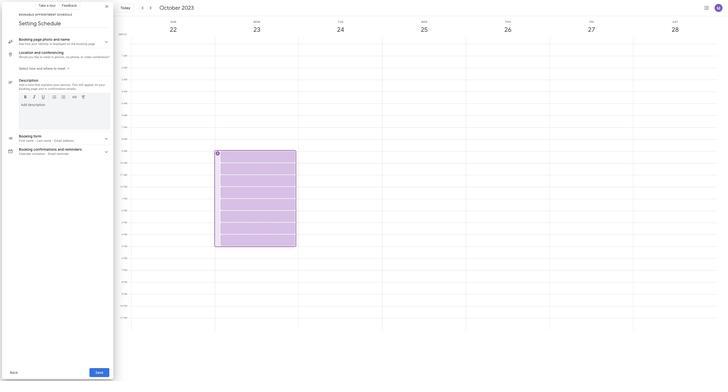 Task type: locate. For each thing, give the bounding box(es) containing it.
7 cell from the left
[[634, 44, 717, 331]]

saturday, october 28 element
[[670, 24, 681, 36]]

1 vertical spatial booking
[[19, 87, 30, 91]]

bold image
[[23, 95, 28, 100]]

emails.
[[66, 87, 77, 91]]

booking down add
[[19, 87, 30, 91]]

schedule
[[57, 13, 72, 16]]

am down 7 am
[[123, 138, 127, 141]]

pm down 4 pm
[[124, 245, 127, 248]]

row
[[129, 44, 717, 331]]

2 5 from the top
[[122, 245, 123, 248]]

12
[[120, 186, 123, 188]]

on left the at the top left of page
[[67, 42, 70, 46]]

to inside dropdown button
[[54, 67, 57, 71]]

3 pm
[[122, 221, 127, 224]]

booking for that
[[19, 87, 30, 91]]

5 up 6 am
[[121, 102, 123, 105]]

pm down '1 pm'
[[124, 210, 127, 212]]

1 vertical spatial 11
[[120, 317, 123, 320]]

25
[[421, 26, 428, 34]]

11
[[120, 174, 123, 176], [120, 317, 123, 320]]

25 column header
[[382, 16, 466, 44]]

calendar invitation
[[19, 152, 45, 156]]

reminder
[[57, 152, 69, 156]]

3 for 3 am
[[121, 78, 123, 81]]

2 horizontal spatial your
[[99, 83, 105, 87]]

am up 7 am
[[123, 114, 127, 117]]

2 for 2 am
[[121, 66, 123, 69]]

pm for 2 pm
[[124, 210, 127, 212]]

22 column header
[[131, 16, 215, 44]]

booking inside the booking page photo and name see how your identity is displayed on the booking page
[[19, 37, 33, 42]]

first
[[19, 139, 25, 143]]

and inside location and conferencing would you like to meet in person, via phone, or video conference?
[[34, 50, 41, 55]]

10 up 11 am on the left of page
[[120, 162, 123, 165]]

where
[[43, 67, 53, 71]]

on inside the booking page photo and name see how your identity is displayed on the booking page
[[67, 42, 70, 46]]

12 pm from the top
[[124, 317, 127, 320]]

11 pm
[[120, 317, 127, 320]]

like
[[34, 55, 39, 59]]

1 6 from the top
[[121, 114, 123, 117]]

select how and where to meet button
[[17, 64, 71, 73]]

4 up 5 pm
[[122, 233, 123, 236]]

email left address in the left top of the page
[[54, 139, 62, 143]]

page inside description add a note that explains your service. this will appear on your booking page and in confirmation emails.
[[31, 87, 38, 91]]

2 down "1 am"
[[121, 66, 123, 69]]

9 up '10 pm'
[[122, 293, 123, 296]]

your
[[31, 42, 38, 46], [53, 83, 60, 87], [99, 83, 105, 87]]

email down booking confirmations and reminders
[[48, 152, 56, 156]]

and left where
[[37, 67, 42, 71]]

am up 6 am
[[123, 102, 127, 105]]

7 up 8 pm
[[122, 269, 123, 272]]

invitation
[[32, 152, 45, 156]]

booking
[[76, 42, 87, 46], [19, 87, 30, 91]]

booking up first name
[[19, 134, 33, 139]]

8 pm from the top
[[124, 269, 127, 272]]

select how and where to meet
[[19, 67, 65, 71]]

3 am from the top
[[123, 78, 127, 81]]

1 horizontal spatial name
[[44, 139, 51, 143]]

pm for 7 pm
[[124, 269, 127, 272]]

2 3 from the top
[[122, 221, 123, 224]]

3 pm from the top
[[124, 210, 127, 212]]

on for name
[[67, 42, 70, 46]]

meet inside select how and where to meet dropdown button
[[57, 67, 65, 71]]

11 pm from the top
[[124, 305, 127, 308]]

insert link image
[[72, 95, 77, 100]]

video
[[84, 55, 92, 59]]

how right the see
[[25, 42, 31, 46]]

0 horizontal spatial a
[[25, 83, 27, 87]]

0 horizontal spatial your
[[31, 42, 38, 46]]

0 vertical spatial how
[[25, 42, 31, 46]]

1 vertical spatial booking
[[19, 134, 33, 139]]

in down "conferencing"
[[51, 55, 54, 59]]

meet down "conferencing"
[[43, 55, 50, 59]]

1 down 12
[[122, 198, 123, 200]]

1 am from the top
[[123, 54, 127, 57]]

2 for 2 pm
[[122, 210, 123, 212]]

2 1 from the top
[[122, 198, 123, 200]]

or
[[81, 55, 83, 59]]

1 1 from the top
[[121, 54, 123, 57]]

pm up 8 pm
[[124, 269, 127, 272]]

am down the 3 am
[[123, 90, 127, 93]]

4 cell from the left
[[383, 44, 466, 331]]

and up like
[[34, 50, 41, 55]]

1 booking from the top
[[19, 37, 33, 42]]

0 vertical spatial page
[[33, 37, 42, 42]]

conferencing
[[41, 50, 64, 55]]

2 11 from the top
[[120, 317, 123, 320]]

how
[[25, 42, 31, 46], [29, 67, 36, 71]]

0 horizontal spatial meet
[[43, 55, 50, 59]]

Description text field
[[21, 103, 108, 128]]

8
[[121, 138, 123, 141], [122, 281, 123, 284]]

page down that
[[31, 87, 38, 91]]

am for 1 am
[[123, 54, 127, 57]]

0 horizontal spatial name
[[26, 139, 34, 143]]

am up 8 am
[[123, 126, 127, 129]]

and inside dropdown button
[[37, 67, 42, 71]]

2 vertical spatial page
[[31, 87, 38, 91]]

booking up calendar at the left top
[[19, 147, 33, 152]]

7 pm from the top
[[124, 257, 127, 260]]

10 am
[[120, 162, 127, 165]]

9 pm from the top
[[124, 281, 127, 284]]

name right last
[[44, 139, 51, 143]]

0 vertical spatial 1
[[121, 54, 123, 57]]

your right appear at the top left of page
[[99, 83, 105, 87]]

on right appear at the top left of page
[[95, 83, 98, 87]]

2 pm from the top
[[124, 198, 127, 200]]

1 vertical spatial page
[[88, 42, 95, 46]]

booking for booking page photo and name see how your identity is displayed on the booking page
[[19, 37, 33, 42]]

3 up 4 am
[[121, 78, 123, 81]]

0 vertical spatial booking
[[19, 37, 33, 42]]

am down 9 am
[[123, 162, 127, 165]]

to right where
[[54, 67, 57, 71]]

9 am from the top
[[123, 150, 127, 153]]

9 for 9 pm
[[122, 293, 123, 296]]

1 vertical spatial on
[[95, 83, 98, 87]]

0 vertical spatial on
[[67, 42, 70, 46]]

7 for 7 am
[[121, 126, 123, 129]]

and up reminder
[[58, 147, 64, 152]]

name inside the booking page photo and name see how your identity is displayed on the booking page
[[61, 37, 70, 42]]

0 horizontal spatial in
[[44, 87, 47, 91]]

8 for 8 am
[[121, 138, 123, 141]]

page for description
[[31, 87, 38, 91]]

1 vertical spatial 5
[[122, 245, 123, 248]]

a
[[47, 3, 49, 7], [25, 83, 27, 87]]

photo
[[43, 37, 53, 42]]

pm for 3 pm
[[124, 221, 127, 224]]

0 vertical spatial email
[[54, 139, 62, 143]]

pm up 5 pm
[[124, 233, 127, 236]]

27
[[588, 26, 595, 34]]

5 am from the top
[[123, 102, 127, 105]]

22
[[169, 26, 177, 34]]

0 vertical spatial booking
[[76, 42, 87, 46]]

am up the 12 pm
[[123, 174, 127, 176]]

how right select
[[29, 67, 36, 71]]

description add a note that explains your service. this will appear on your booking page and in confirmation emails.
[[19, 78, 105, 91]]

0 vertical spatial in
[[51, 55, 54, 59]]

am
[[123, 54, 127, 57], [123, 66, 127, 69], [123, 78, 127, 81], [123, 90, 127, 93], [123, 102, 127, 105], [123, 114, 127, 117], [123, 126, 127, 129], [123, 138, 127, 141], [123, 150, 127, 153], [123, 162, 127, 165], [123, 174, 127, 176]]

1 up 2 am at the top
[[121, 54, 123, 57]]

sun
[[170, 20, 176, 24]]

pm down 8 pm
[[124, 293, 127, 296]]

0 vertical spatial 3
[[121, 78, 123, 81]]

location and conferencing would you like to meet in person, via phone, or video conference?
[[19, 50, 110, 59]]

1 11 from the top
[[120, 174, 123, 176]]

1 horizontal spatial a
[[47, 3, 49, 7]]

2 am from the top
[[123, 66, 127, 69]]

tuesday, october 24 element
[[335, 24, 346, 36]]

28 column header
[[633, 16, 717, 44]]

5 cell from the left
[[466, 44, 550, 331]]

pm up 9 pm
[[124, 281, 127, 284]]

0 horizontal spatial to
[[40, 55, 43, 59]]

that
[[35, 83, 40, 87]]

5 pm
[[122, 245, 127, 248]]

last
[[37, 139, 43, 143]]

5 pm from the top
[[124, 233, 127, 236]]

1 vertical spatial 2
[[122, 210, 123, 212]]

2 down '1 pm'
[[122, 210, 123, 212]]

11 for 11 pm
[[120, 317, 123, 320]]

1 vertical spatial to
[[54, 67, 57, 71]]

in
[[51, 55, 54, 59], [44, 87, 47, 91]]

last name
[[37, 139, 51, 143]]

booking
[[19, 37, 33, 42], [19, 134, 33, 139], [19, 147, 33, 152]]

10 for 10 pm
[[120, 305, 123, 308]]

wednesday, october 25 element
[[419, 24, 430, 36]]

0 vertical spatial 11
[[120, 174, 123, 176]]

1 vertical spatial in
[[44, 87, 47, 91]]

6 pm from the top
[[124, 245, 127, 248]]

10 up 11 pm
[[120, 305, 123, 308]]

pm for 12 pm
[[124, 186, 127, 188]]

am up the 3 am
[[123, 66, 127, 69]]

pm for 9 pm
[[124, 293, 127, 296]]

1 vertical spatial 10
[[120, 305, 123, 308]]

a right add
[[25, 83, 27, 87]]

pm
[[124, 186, 127, 188], [124, 198, 127, 200], [124, 210, 127, 212], [124, 221, 127, 224], [124, 233, 127, 236], [124, 245, 127, 248], [124, 257, 127, 260], [124, 269, 127, 272], [124, 281, 127, 284], [124, 293, 127, 296], [124, 305, 127, 308], [124, 317, 127, 320]]

2 horizontal spatial name
[[61, 37, 70, 42]]

3 down 2 pm
[[122, 221, 123, 224]]

1 horizontal spatial to
[[54, 67, 57, 71]]

11 am from the top
[[123, 174, 127, 176]]

0 vertical spatial 8
[[121, 138, 123, 141]]

0 vertical spatial 5
[[121, 102, 123, 105]]

name up displayed
[[61, 37, 70, 42]]

4 for 4 pm
[[122, 233, 123, 236]]

am for 8 am
[[123, 138, 127, 141]]

8 down 7 am
[[121, 138, 123, 141]]

email for email address
[[54, 139, 62, 143]]

0 vertical spatial a
[[47, 3, 49, 7]]

am up 4 am
[[123, 78, 127, 81]]

0 vertical spatial 6
[[121, 114, 123, 117]]

first name
[[19, 139, 34, 143]]

1 horizontal spatial meet
[[57, 67, 65, 71]]

11 down '10 pm'
[[120, 317, 123, 320]]

a inside description add a note that explains your service. this will appear on your booking page and in confirmation emails.
[[25, 83, 27, 87]]

6 up 7 am
[[121, 114, 123, 117]]

7 for 7 pm
[[122, 269, 123, 272]]

to inside location and conferencing would you like to meet in person, via phone, or video conference?
[[40, 55, 43, 59]]

1 horizontal spatial booking
[[76, 42, 87, 46]]

2 4 from the top
[[122, 233, 123, 236]]

appointment
[[35, 13, 56, 16]]

2 7 from the top
[[122, 269, 123, 272]]

11 up 12
[[120, 174, 123, 176]]

07
[[124, 33, 127, 36]]

2 8 from the top
[[122, 281, 123, 284]]

pm down '10 pm'
[[124, 317, 127, 320]]

3 booking from the top
[[19, 147, 33, 152]]

1 3 from the top
[[121, 78, 123, 81]]

3 for 3 pm
[[122, 221, 123, 224]]

wed 25
[[421, 20, 428, 34]]

1 vertical spatial email
[[48, 152, 56, 156]]

monday, october 23 element
[[251, 24, 263, 36]]

pm down 9 pm
[[124, 305, 127, 308]]

1 4 from the top
[[121, 90, 123, 93]]

and up displayed
[[53, 37, 60, 42]]

0 vertical spatial to
[[40, 55, 43, 59]]

name
[[61, 37, 70, 42], [26, 139, 34, 143], [44, 139, 51, 143]]

pm up 2 pm
[[124, 198, 127, 200]]

am for 2 am
[[123, 66, 127, 69]]

5 down 4 pm
[[122, 245, 123, 248]]

9
[[121, 150, 123, 153], [122, 293, 123, 296]]

9 up 10 am
[[121, 150, 123, 153]]

7 pm
[[122, 269, 127, 272]]

7 am from the top
[[123, 126, 127, 129]]

booking inside the booking page photo and name see how your identity is displayed on the booking page
[[76, 42, 87, 46]]

am down 8 am
[[123, 150, 127, 153]]

a left tour
[[47, 3, 49, 7]]

your left identity
[[31, 42, 38, 46]]

take a tour
[[38, 3, 56, 7]]

1 2 from the top
[[121, 66, 123, 69]]

booking for booking confirmations and reminders
[[19, 147, 33, 152]]

2 9 from the top
[[122, 293, 123, 296]]

2 vertical spatial booking
[[19, 147, 33, 152]]

0 horizontal spatial on
[[67, 42, 70, 46]]

10 pm from the top
[[124, 293, 127, 296]]

1 vertical spatial 3
[[122, 221, 123, 224]]

9 am
[[121, 150, 127, 153]]

sat
[[673, 20, 678, 24]]

4 am from the top
[[123, 90, 127, 93]]

10 am from the top
[[123, 162, 127, 165]]

1 10 from the top
[[120, 162, 123, 165]]

cell
[[131, 44, 215, 331], [214, 44, 299, 331], [299, 44, 383, 331], [383, 44, 466, 331], [466, 44, 550, 331], [550, 44, 634, 331], [634, 44, 717, 331]]

1 vertical spatial 8
[[122, 281, 123, 284]]

1 vertical spatial meet
[[57, 67, 65, 71]]

2 2 from the top
[[122, 210, 123, 212]]

booking for booking form
[[19, 134, 33, 139]]

1 horizontal spatial on
[[95, 83, 98, 87]]

am up 2 am at the top
[[123, 54, 127, 57]]

11 for 11 am
[[120, 174, 123, 176]]

2 10 from the top
[[120, 305, 123, 308]]

1 vertical spatial 4
[[122, 233, 123, 236]]

page up video
[[88, 42, 95, 46]]

1 7 from the top
[[121, 126, 123, 129]]

0 vertical spatial 4
[[121, 90, 123, 93]]

1 9 from the top
[[121, 150, 123, 153]]

0 vertical spatial meet
[[43, 55, 50, 59]]

pm down 2 pm
[[124, 221, 127, 224]]

name down booking form
[[26, 139, 34, 143]]

booking up the see
[[19, 37, 33, 42]]

booking for name
[[76, 42, 87, 46]]

and inside the booking page photo and name see how your identity is displayed on the booking page
[[53, 37, 60, 42]]

page up identity
[[33, 37, 42, 42]]

thursday, october 26 element
[[502, 24, 514, 36]]

add
[[19, 83, 24, 87]]

pm for 11 pm
[[124, 317, 127, 320]]

2 booking from the top
[[19, 134, 33, 139]]

phone,
[[71, 55, 80, 59]]

7 up 8 am
[[121, 126, 123, 129]]

1 5 from the top
[[121, 102, 123, 105]]

reminders
[[65, 147, 82, 152]]

to right like
[[40, 55, 43, 59]]

on inside description add a note that explains your service. this will appear on your booking page and in confirmation emails.
[[95, 83, 98, 87]]

booking right the at the top left of page
[[76, 42, 87, 46]]

1 vertical spatial 1
[[122, 198, 123, 200]]

and down that
[[39, 87, 44, 91]]

meet
[[43, 55, 50, 59], [57, 67, 65, 71]]

1 vertical spatial 7
[[122, 269, 123, 272]]

confirmations
[[33, 147, 57, 152]]

0 vertical spatial 7
[[121, 126, 123, 129]]

pm up 7 pm
[[124, 257, 127, 260]]

booking inside description add a note that explains your service. this will appear on your booking page and in confirmation emails.
[[19, 87, 30, 91]]

11 am
[[120, 174, 127, 176]]

tue
[[338, 20, 344, 24]]

a inside button
[[47, 3, 49, 7]]

1 horizontal spatial in
[[51, 55, 54, 59]]

4 down the 3 am
[[121, 90, 123, 93]]

6 am from the top
[[123, 114, 127, 117]]

1 8 from the top
[[121, 138, 123, 141]]

1 vertical spatial 6
[[122, 257, 123, 260]]

explains
[[41, 83, 53, 87]]

and inside description add a note that explains your service. this will appear on your booking page and in confirmation emails.
[[39, 87, 44, 91]]

8 am from the top
[[123, 138, 127, 141]]

4
[[121, 90, 123, 93], [122, 233, 123, 236]]

3
[[121, 78, 123, 81], [122, 221, 123, 224]]

pm right 12
[[124, 186, 127, 188]]

1 vertical spatial a
[[25, 83, 27, 87]]

grid
[[115, 16, 721, 382]]

1 for 1 pm
[[122, 198, 123, 200]]

meet down person,
[[57, 67, 65, 71]]

0 vertical spatial 10
[[120, 162, 123, 165]]

2 6 from the top
[[122, 257, 123, 260]]

your up confirmation
[[53, 83, 60, 87]]

in down explains
[[44, 87, 47, 91]]

23 column header
[[215, 16, 299, 44]]

4 pm from the top
[[124, 221, 127, 224]]

1 vertical spatial how
[[29, 67, 36, 71]]

0 vertical spatial 2
[[121, 66, 123, 69]]

24 column header
[[299, 16, 383, 44]]

fri 27
[[588, 20, 595, 34]]

take a tour button
[[35, 1, 59, 9]]

6 up 7 pm
[[122, 257, 123, 260]]

8 down 7 pm
[[122, 281, 123, 284]]

0 horizontal spatial booking
[[19, 87, 30, 91]]

1 pm from the top
[[124, 186, 127, 188]]

pm for 5 pm
[[124, 245, 127, 248]]

28
[[672, 26, 679, 34]]

1 vertical spatial 9
[[122, 293, 123, 296]]

6 am
[[121, 114, 127, 117]]

page
[[33, 37, 42, 42], [88, 42, 95, 46], [31, 87, 38, 91]]

0 vertical spatial 9
[[121, 150, 123, 153]]



Task type: vqa. For each thing, say whether or not it's contained in the screenshot.
25 element
no



Task type: describe. For each thing, give the bounding box(es) containing it.
4 pm
[[122, 233, 127, 236]]

5 am
[[121, 102, 127, 105]]

will
[[79, 83, 83, 87]]

october 2023
[[159, 4, 194, 11]]

3 am
[[121, 78, 127, 81]]

2023
[[182, 4, 194, 11]]

formatting options toolbar
[[19, 93, 110, 103]]

form
[[33, 134, 41, 139]]

in inside description add a note that explains your service. this will appear on your booking page and in confirmation emails.
[[44, 87, 47, 91]]

bookable appointment schedule
[[19, 13, 72, 16]]

2 cell from the left
[[214, 44, 299, 331]]

note
[[28, 83, 34, 87]]

26
[[504, 26, 511, 34]]

numbered list image
[[52, 95, 57, 100]]

italic image
[[32, 95, 37, 100]]

via
[[66, 55, 70, 59]]

am for 4 am
[[123, 90, 127, 93]]

this
[[72, 83, 78, 87]]

am for 11 am
[[123, 174, 127, 176]]

service.
[[60, 83, 71, 87]]

appear
[[84, 83, 94, 87]]

12 pm
[[120, 186, 127, 188]]

friday, october 27 element
[[586, 24, 597, 36]]

how inside the booking page photo and name see how your identity is displayed on the booking page
[[25, 42, 31, 46]]

5 for 5 pm
[[122, 245, 123, 248]]

4 for 4 am
[[121, 90, 123, 93]]

thu 26
[[504, 20, 511, 34]]

mon 23
[[253, 20, 261, 34]]

your inside the booking page photo and name see how your identity is displayed on the booking page
[[31, 42, 38, 46]]

calendar
[[19, 152, 31, 156]]

8 pm
[[122, 281, 127, 284]]

how inside dropdown button
[[29, 67, 36, 71]]

6 cell from the left
[[550, 44, 634, 331]]

displayed
[[53, 42, 66, 46]]

confirmation
[[48, 87, 66, 91]]

8 am
[[121, 138, 127, 141]]

address
[[63, 139, 74, 143]]

bulleted list image
[[61, 95, 66, 100]]

6 for 6 am
[[121, 114, 123, 117]]

am for 3 am
[[123, 78, 127, 81]]

take
[[38, 3, 46, 7]]

meet inside location and conferencing would you like to meet in person, via phone, or video conference?
[[43, 55, 50, 59]]

9 pm
[[122, 293, 127, 296]]

feedback button
[[59, 1, 80, 9]]

october
[[159, 4, 180, 11]]

tue 24
[[337, 20, 344, 34]]

name for last name
[[44, 139, 51, 143]]

select
[[19, 67, 28, 71]]

page for booking
[[88, 42, 95, 46]]

pm for 10 pm
[[124, 305, 127, 308]]

tour
[[49, 3, 56, 7]]

wed
[[421, 20, 428, 24]]

10 pm
[[120, 305, 127, 308]]

is
[[49, 42, 52, 46]]

am for 6 am
[[123, 114, 127, 117]]

on for that
[[95, 83, 98, 87]]

in inside location and conferencing would you like to meet in person, via phone, or video conference?
[[51, 55, 54, 59]]

booking confirmations and reminders
[[19, 147, 82, 152]]

pm for 8 pm
[[124, 281, 127, 284]]

pm for 1 pm
[[124, 198, 127, 200]]

underline image
[[41, 95, 46, 100]]

today
[[121, 6, 130, 10]]

today button
[[117, 2, 134, 14]]

would
[[19, 55, 28, 59]]

3 cell from the left
[[299, 44, 383, 331]]

2 pm
[[122, 210, 127, 212]]

back button
[[6, 367, 22, 379]]

1 cell from the left
[[131, 44, 215, 331]]

description
[[19, 78, 38, 83]]

2 am
[[121, 66, 127, 69]]

23
[[253, 26, 260, 34]]

4 am
[[121, 90, 127, 93]]

booking page photo and name see how your identity is displayed on the booking page
[[19, 37, 95, 46]]

grid containing 22
[[115, 16, 721, 382]]

Add title text field
[[19, 20, 109, 27]]

identity
[[38, 42, 49, 46]]

name for first name
[[26, 139, 34, 143]]

gmt-
[[118, 33, 124, 36]]

location
[[19, 50, 33, 55]]

27 column header
[[550, 16, 634, 44]]

am for 5 am
[[123, 102, 127, 105]]

10 for 10 am
[[120, 162, 123, 165]]

7 am
[[121, 126, 127, 129]]

thu
[[505, 20, 511, 24]]

24
[[337, 26, 344, 34]]

26 column header
[[466, 16, 550, 44]]

5 for 5 am
[[121, 102, 123, 105]]

sunday, october 22 element
[[168, 24, 179, 36]]

am for 10 am
[[123, 162, 127, 165]]

sun 22
[[169, 20, 177, 34]]

mon
[[254, 20, 261, 24]]

see
[[19, 42, 24, 46]]

email for email reminder
[[48, 152, 56, 156]]

bookable
[[19, 13, 34, 16]]

pm for 6 pm
[[124, 257, 127, 260]]

back
[[10, 371, 18, 375]]

booking form
[[19, 134, 41, 139]]

pm for 4 pm
[[124, 233, 127, 236]]

conference?
[[93, 55, 110, 59]]

feedback
[[62, 3, 77, 7]]

8 for 8 pm
[[122, 281, 123, 284]]

remove formatting image
[[81, 95, 86, 100]]

email address
[[54, 139, 74, 143]]

person,
[[55, 55, 65, 59]]

gmt-07
[[118, 33, 127, 36]]

am for 7 am
[[123, 126, 127, 129]]

1 am
[[121, 54, 127, 57]]

am for 9 am
[[123, 150, 127, 153]]

1 for 1 am
[[121, 54, 123, 57]]

9 for 9 am
[[121, 150, 123, 153]]

6 for 6 pm
[[122, 257, 123, 260]]

the
[[71, 42, 75, 46]]

you
[[28, 55, 33, 59]]

1 horizontal spatial your
[[53, 83, 60, 87]]

sat 28
[[672, 20, 679, 34]]

1 pm
[[122, 198, 127, 200]]



